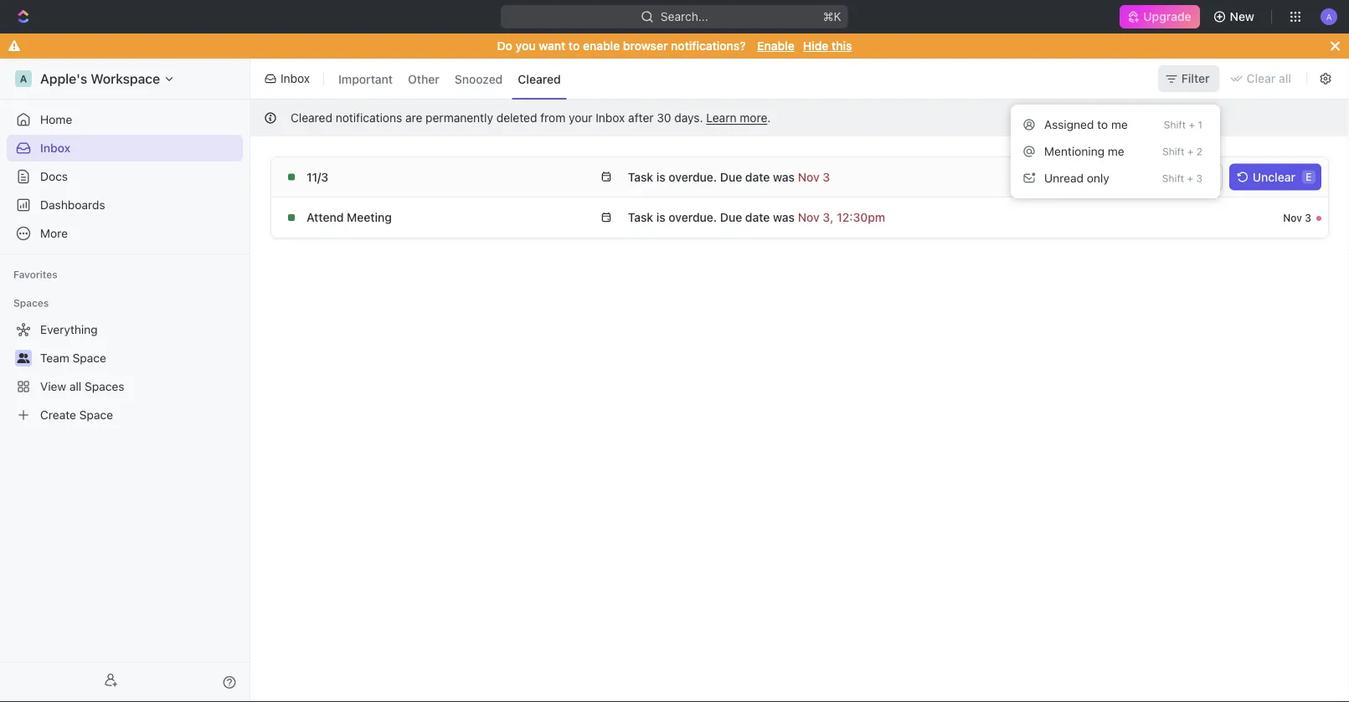 Task type: vqa. For each thing, say whether or not it's contained in the screenshot.
(default) on the left top
no



Task type: describe. For each thing, give the bounding box(es) containing it.
0 vertical spatial inbox
[[281, 72, 310, 85]]

filter button
[[1158, 65, 1220, 92]]

filter
[[1182, 72, 1210, 85]]

+ for mentioning me
[[1187, 146, 1194, 157]]

do you want to enable browser notifications? enable hide this
[[497, 39, 852, 53]]

unread only
[[1044, 171, 1110, 185]]

attend
[[307, 211, 344, 224]]

shift + 1
[[1164, 119, 1203, 131]]

favorites button
[[7, 265, 64, 285]]

snoozed button
[[449, 66, 509, 92]]

1 horizontal spatial 3
[[1305, 212, 1312, 224]]

are
[[405, 111, 422, 125]]

nov 3
[[1283, 212, 1312, 224]]

this
[[832, 39, 852, 53]]

deleted
[[496, 111, 537, 125]]

4
[[1305, 171, 1312, 183]]

tree inside the sidebar navigation
[[7, 317, 243, 429]]

inbox inside "link"
[[40, 141, 70, 155]]

2
[[1197, 146, 1203, 157]]

days.
[[675, 111, 703, 125]]

upgrade link
[[1120, 5, 1200, 28]]

shift + 3
[[1162, 173, 1203, 184]]

30
[[657, 111, 671, 125]]

attend meeting
[[307, 211, 392, 224]]

11/3
[[307, 170, 329, 184]]

browser
[[623, 39, 668, 53]]

more
[[740, 111, 767, 125]]

nov 4
[[1283, 171, 1312, 183]]

unread image
[[1317, 175, 1322, 180]]

other button
[[402, 66, 445, 92]]

shift + 2
[[1163, 146, 1203, 157]]

assigned to me
[[1044, 118, 1128, 131]]

do
[[497, 39, 513, 53]]

after
[[628, 111, 654, 125]]

permanently
[[426, 111, 493, 125]]

2 horizontal spatial inbox
[[596, 111, 625, 125]]

1 horizontal spatial to
[[1097, 118, 1108, 131]]

tab list containing important
[[329, 55, 570, 102]]

meeting
[[347, 211, 392, 224]]

.
[[767, 111, 771, 125]]

important
[[338, 72, 393, 86]]

cleared for cleared notifications are permanently deleted from your inbox after 30 days. learn more .
[[291, 111, 332, 125]]

all
[[1279, 72, 1291, 85]]

other
[[408, 72, 440, 86]]

1 vertical spatial me
[[1108, 144, 1125, 158]]

your
[[569, 111, 593, 125]]



Task type: locate. For each thing, give the bounding box(es) containing it.
enable
[[757, 39, 795, 53]]

shift for unread only
[[1162, 173, 1184, 184]]

to
[[569, 39, 580, 53], [1097, 118, 1108, 131]]

2 vertical spatial inbox
[[40, 141, 70, 155]]

cleared down want
[[518, 72, 561, 86]]

0 vertical spatial +
[[1189, 119, 1195, 131]]

3 down the "2"
[[1196, 173, 1203, 184]]

2 nov from the top
[[1283, 212, 1302, 224]]

inbox left important
[[281, 72, 310, 85]]

clear all button
[[1223, 65, 1302, 92]]

shift
[[1164, 119, 1186, 131], [1163, 146, 1185, 157], [1162, 173, 1184, 184]]

0 horizontal spatial inbox
[[40, 141, 70, 155]]

2 vertical spatial shift
[[1162, 173, 1184, 184]]

shift left '1'
[[1164, 119, 1186, 131]]

docs
[[40, 170, 68, 183]]

1
[[1198, 119, 1203, 131]]

to right want
[[569, 39, 580, 53]]

0 horizontal spatial 3
[[1196, 173, 1203, 184]]

tree
[[7, 317, 243, 429]]

nov for 11/3
[[1283, 171, 1302, 183]]

assigned
[[1044, 118, 1094, 131]]

1 vertical spatial +
[[1187, 146, 1194, 157]]

0 vertical spatial nov
[[1283, 171, 1302, 183]]

new
[[1230, 10, 1255, 23]]

e
[[1306, 171, 1312, 183]]

0 vertical spatial to
[[569, 39, 580, 53]]

hide
[[803, 39, 829, 53]]

cleared notifications are permanently deleted from your inbox after 30 days. learn more .
[[291, 111, 771, 125]]

search...
[[661, 10, 709, 23]]

shift down the shift + 2
[[1162, 173, 1184, 184]]

nov left unread image
[[1283, 212, 1302, 224]]

snoozed
[[455, 72, 503, 86]]

learn
[[706, 111, 737, 125]]

3
[[1196, 173, 1203, 184], [1305, 212, 1312, 224]]

mentioning me
[[1044, 144, 1125, 158]]

1 nov from the top
[[1283, 171, 1302, 183]]

me up only
[[1108, 144, 1125, 158]]

mentioning
[[1044, 144, 1105, 158]]

shift left the "2"
[[1163, 146, 1185, 157]]

learn more link
[[706, 111, 767, 125]]

shift for mentioning me
[[1163, 146, 1185, 157]]

0 vertical spatial cleared
[[518, 72, 561, 86]]

cleared inside button
[[518, 72, 561, 86]]

unclear
[[1253, 170, 1296, 184]]

unread image
[[1317, 216, 1322, 221]]

1 vertical spatial inbox
[[596, 111, 625, 125]]

inbox down home
[[40, 141, 70, 155]]

cleared button
[[512, 66, 567, 92]]

+
[[1189, 119, 1195, 131], [1187, 146, 1194, 157], [1187, 173, 1194, 184]]

+ for unread only
[[1187, 173, 1194, 184]]

+ down the shift + 2
[[1187, 173, 1194, 184]]

inbox
[[281, 72, 310, 85], [596, 111, 625, 125], [40, 141, 70, 155]]

1 vertical spatial to
[[1097, 118, 1108, 131]]

0 horizontal spatial cleared
[[291, 111, 332, 125]]

upgrade
[[1144, 10, 1191, 23]]

notifications
[[336, 111, 402, 125]]

⌘k
[[823, 10, 842, 23]]

1 horizontal spatial inbox
[[281, 72, 310, 85]]

nov left 4
[[1283, 171, 1302, 183]]

home link
[[7, 106, 243, 133]]

cleared for cleared
[[518, 72, 561, 86]]

inbox link
[[7, 135, 243, 162]]

shift for assigned to me
[[1164, 119, 1186, 131]]

me
[[1111, 118, 1128, 131], [1108, 144, 1125, 158]]

nov for attend meeting
[[1283, 212, 1302, 224]]

clear all
[[1247, 72, 1291, 85]]

spaces
[[13, 297, 49, 309]]

+ left the "2"
[[1187, 146, 1194, 157]]

cleared left "notifications"
[[291, 111, 332, 125]]

home
[[40, 113, 72, 126]]

new button
[[1207, 3, 1265, 30]]

enable
[[583, 39, 620, 53]]

dashboards link
[[7, 192, 243, 219]]

0 horizontal spatial to
[[569, 39, 580, 53]]

inbox right the your in the left top of the page
[[596, 111, 625, 125]]

1 horizontal spatial cleared
[[518, 72, 561, 86]]

1 vertical spatial cleared
[[291, 111, 332, 125]]

0 vertical spatial me
[[1111, 118, 1128, 131]]

clear
[[1247, 72, 1276, 85]]

important button
[[333, 66, 399, 92]]

1 vertical spatial 3
[[1305, 212, 1312, 224]]

2 vertical spatial +
[[1187, 173, 1194, 184]]

cleared
[[518, 72, 561, 86], [291, 111, 332, 125]]

3 left unread image
[[1305, 212, 1312, 224]]

from
[[540, 111, 566, 125]]

+ left '1'
[[1189, 119, 1195, 131]]

want
[[539, 39, 566, 53]]

unread
[[1044, 171, 1084, 185]]

1 vertical spatial nov
[[1283, 212, 1302, 224]]

sidebar navigation
[[0, 59, 250, 703]]

you
[[516, 39, 536, 53]]

0 vertical spatial shift
[[1164, 119, 1186, 131]]

docs link
[[7, 163, 243, 190]]

dashboards
[[40, 198, 105, 212]]

+ for assigned to me
[[1189, 119, 1195, 131]]

favorites
[[13, 269, 58, 281]]

nov
[[1283, 171, 1302, 183], [1283, 212, 1302, 224]]

0 vertical spatial 3
[[1196, 173, 1203, 184]]

tab list
[[329, 55, 570, 102]]

to up mentioning me
[[1097, 118, 1108, 131]]

1 vertical spatial shift
[[1163, 146, 1185, 157]]

notifications?
[[671, 39, 746, 53]]

only
[[1087, 171, 1110, 185]]

me up mentioning me
[[1111, 118, 1128, 131]]



